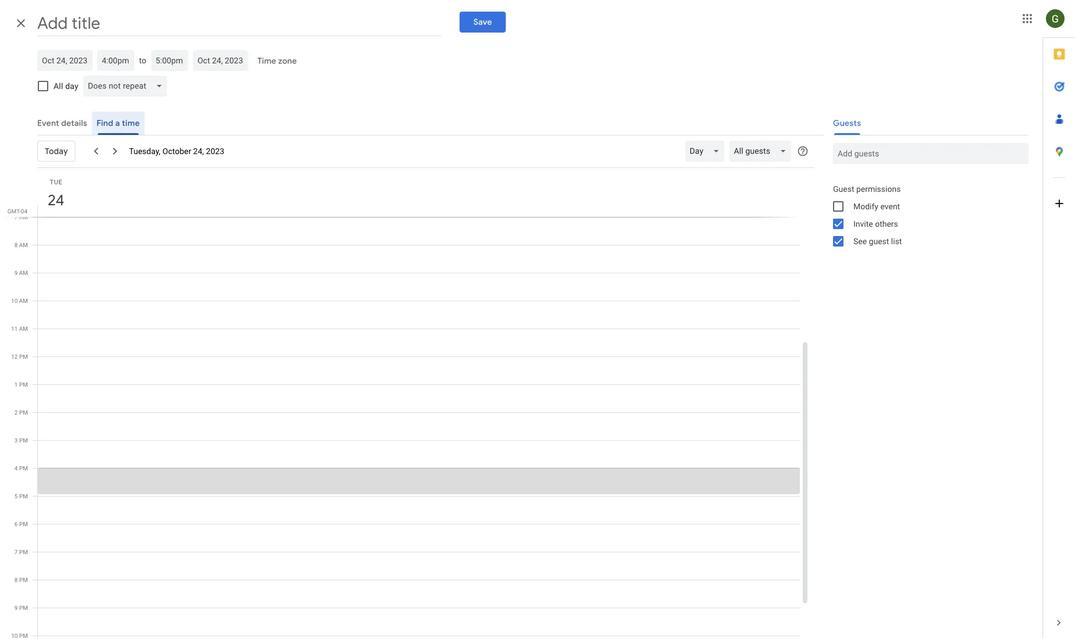 Task type: locate. For each thing, give the bounding box(es) containing it.
6 pm from the top
[[19, 493, 28, 500]]

pm right 1
[[19, 381, 28, 388]]

tue
[[50, 178, 63, 186]]

group containing guest permissions
[[824, 180, 1029, 250]]

Start date text field
[[42, 54, 88, 68]]

1 am from the top
[[19, 214, 28, 221]]

9 pm from the top
[[19, 577, 28, 584]]

0 vertical spatial 7
[[14, 214, 18, 221]]

1 vertical spatial 7
[[14, 549, 18, 556]]

5 pm from the top
[[19, 465, 28, 472]]

pm right the 6 at bottom left
[[19, 521, 28, 528]]

9 down 8 pm
[[14, 605, 18, 612]]

group
[[824, 180, 1029, 250]]

tuesday, october 24 element
[[42, 187, 69, 214]]

1 9 from the top
[[14, 270, 18, 276]]

8 down 7 am
[[14, 242, 18, 249]]

9 up 10
[[14, 270, 18, 276]]

am
[[19, 214, 28, 221], [19, 242, 28, 249], [19, 270, 28, 276], [19, 297, 28, 304], [19, 325, 28, 332]]

pm
[[19, 353, 28, 360], [19, 381, 28, 388], [19, 409, 28, 416], [19, 437, 28, 444], [19, 465, 28, 472], [19, 493, 28, 500], [19, 521, 28, 528], [19, 549, 28, 556], [19, 577, 28, 584], [19, 605, 28, 612]]

12
[[11, 353, 18, 360]]

7 for 7 pm
[[14, 549, 18, 556]]

1 vertical spatial 9
[[14, 605, 18, 612]]

pm for 1 pm
[[19, 381, 28, 388]]

pm right 3
[[19, 437, 28, 444]]

cell
[[38, 22, 801, 640]]

3 am from the top
[[19, 270, 28, 276]]

2 pm from the top
[[19, 381, 28, 388]]

pm for 8 pm
[[19, 577, 28, 584]]

pm right the 12
[[19, 353, 28, 360]]

8 down 7 pm
[[14, 577, 18, 584]]

pm for 7 pm
[[19, 549, 28, 556]]

10 am
[[11, 297, 28, 304]]

guest
[[869, 237, 890, 246]]

pm for 2 pm
[[19, 409, 28, 416]]

1 8 from the top
[[14, 242, 18, 249]]

1 vertical spatial 8
[[14, 577, 18, 584]]

to
[[139, 56, 146, 65]]

4
[[14, 465, 18, 472]]

8 for 8 am
[[14, 242, 18, 249]]

am right '11'
[[19, 325, 28, 332]]

time zone
[[258, 56, 297, 66]]

2 9 from the top
[[14, 605, 18, 612]]

0 vertical spatial 9
[[14, 270, 18, 276]]

am up 8 am
[[19, 214, 28, 221]]

row
[[33, 22, 801, 640]]

1 pm from the top
[[19, 353, 28, 360]]

24 column header
[[37, 168, 801, 217]]

7
[[14, 214, 18, 221], [14, 549, 18, 556]]

tab list
[[1044, 38, 1076, 607]]

pm down 6 pm
[[19, 549, 28, 556]]

1
[[14, 381, 18, 388]]

pm right "4"
[[19, 465, 28, 472]]

End time text field
[[156, 54, 184, 68]]

1 7 from the top
[[14, 214, 18, 221]]

2 am from the top
[[19, 242, 28, 249]]

invite
[[854, 219, 874, 229]]

End date text field
[[198, 54, 244, 68]]

zone
[[278, 56, 297, 66]]

am right 10
[[19, 297, 28, 304]]

2 7 from the top
[[14, 549, 18, 556]]

8 for 8 pm
[[14, 577, 18, 584]]

3
[[14, 437, 18, 444]]

7 pm
[[14, 549, 28, 556]]

7 left 04
[[14, 214, 18, 221]]

3 pm from the top
[[19, 409, 28, 416]]

am for 7 am
[[19, 214, 28, 221]]

pm right 5
[[19, 493, 28, 500]]

0 vertical spatial 8
[[14, 242, 18, 249]]

am down 7 am
[[19, 242, 28, 249]]

4 pm
[[14, 465, 28, 472]]

all
[[54, 81, 63, 91]]

7 down the 6 at bottom left
[[14, 549, 18, 556]]

8
[[14, 242, 18, 249], [14, 577, 18, 584]]

tue 24
[[47, 178, 63, 210]]

5 am from the top
[[19, 325, 28, 332]]

all day
[[54, 81, 78, 91]]

today button
[[37, 137, 75, 165]]

8 am
[[14, 242, 28, 249]]

5 pm
[[14, 493, 28, 500]]

4 pm from the top
[[19, 437, 28, 444]]

pm down 7 pm
[[19, 577, 28, 584]]

pm for 5 pm
[[19, 493, 28, 500]]

modify event
[[854, 202, 901, 211]]

others
[[876, 219, 899, 229]]

10 pm from the top
[[19, 605, 28, 612]]

11
[[11, 325, 18, 332]]

4 am from the top
[[19, 297, 28, 304]]

am for 9 am
[[19, 270, 28, 276]]

None field
[[83, 76, 172, 97], [685, 141, 730, 162], [730, 141, 796, 162], [83, 76, 172, 97], [685, 141, 730, 162], [730, 141, 796, 162]]

gmt-
[[7, 208, 21, 215]]

8 pm from the top
[[19, 549, 28, 556]]

am for 8 am
[[19, 242, 28, 249]]

7 pm from the top
[[19, 521, 28, 528]]

6 pm
[[14, 521, 28, 528]]

pm right the 2 in the left bottom of the page
[[19, 409, 28, 416]]

9
[[14, 270, 18, 276], [14, 605, 18, 612]]

2 8 from the top
[[14, 577, 18, 584]]

pm down 8 pm
[[19, 605, 28, 612]]

am down 8 am
[[19, 270, 28, 276]]



Task type: vqa. For each thing, say whether or not it's contained in the screenshot.
list
yes



Task type: describe. For each thing, give the bounding box(es) containing it.
am for 11 am
[[19, 325, 28, 332]]

10
[[11, 297, 18, 304]]

Guests text field
[[838, 143, 1024, 164]]

time zone button
[[253, 51, 302, 72]]

save
[[474, 17, 492, 27]]

6
[[14, 521, 18, 528]]

Start time text field
[[102, 54, 130, 68]]

save button
[[460, 12, 506, 33]]

october
[[163, 147, 191, 156]]

11 am
[[11, 325, 28, 332]]

see guest list
[[854, 237, 902, 246]]

am for 10 am
[[19, 297, 28, 304]]

pm for 4 pm
[[19, 465, 28, 472]]

navigation toolbar
[[37, 135, 815, 168]]

9 am
[[14, 270, 28, 276]]

7 for 7 am
[[14, 214, 18, 221]]

pm for 9 pm
[[19, 605, 28, 612]]

9 for 9 pm
[[14, 605, 18, 612]]

invite others
[[854, 219, 899, 229]]

pm for 12 pm
[[19, 353, 28, 360]]

04
[[21, 208, 27, 215]]

9 pm
[[14, 605, 28, 612]]

pm for 6 pm
[[19, 521, 28, 528]]

event
[[881, 202, 901, 211]]

24,
[[193, 147, 204, 156]]

pm for 3 pm
[[19, 437, 28, 444]]

24
[[47, 191, 63, 210]]

tuesday, october 24, 2023
[[129, 147, 224, 156]]

1 pm
[[14, 381, 28, 388]]

2023
[[206, 147, 224, 156]]

time
[[258, 56, 276, 66]]

tuesday,
[[129, 147, 161, 156]]

24 grid
[[0, 22, 810, 640]]

Title text field
[[37, 10, 441, 36]]

7 am
[[14, 214, 28, 221]]

today
[[45, 146, 68, 157]]

modify
[[854, 202, 879, 211]]

gmt-04
[[7, 208, 27, 215]]

12 pm
[[11, 353, 28, 360]]

guest permissions
[[834, 184, 901, 194]]

5
[[14, 493, 18, 500]]

list
[[892, 237, 902, 246]]

2
[[14, 409, 18, 416]]

8 pm
[[14, 577, 28, 584]]

2 pm
[[14, 409, 28, 416]]

permissions
[[857, 184, 901, 194]]

see
[[854, 237, 867, 246]]

9 for 9 am
[[14, 270, 18, 276]]

guest
[[834, 184, 855, 194]]

day
[[65, 81, 78, 91]]

3 pm
[[14, 437, 28, 444]]



